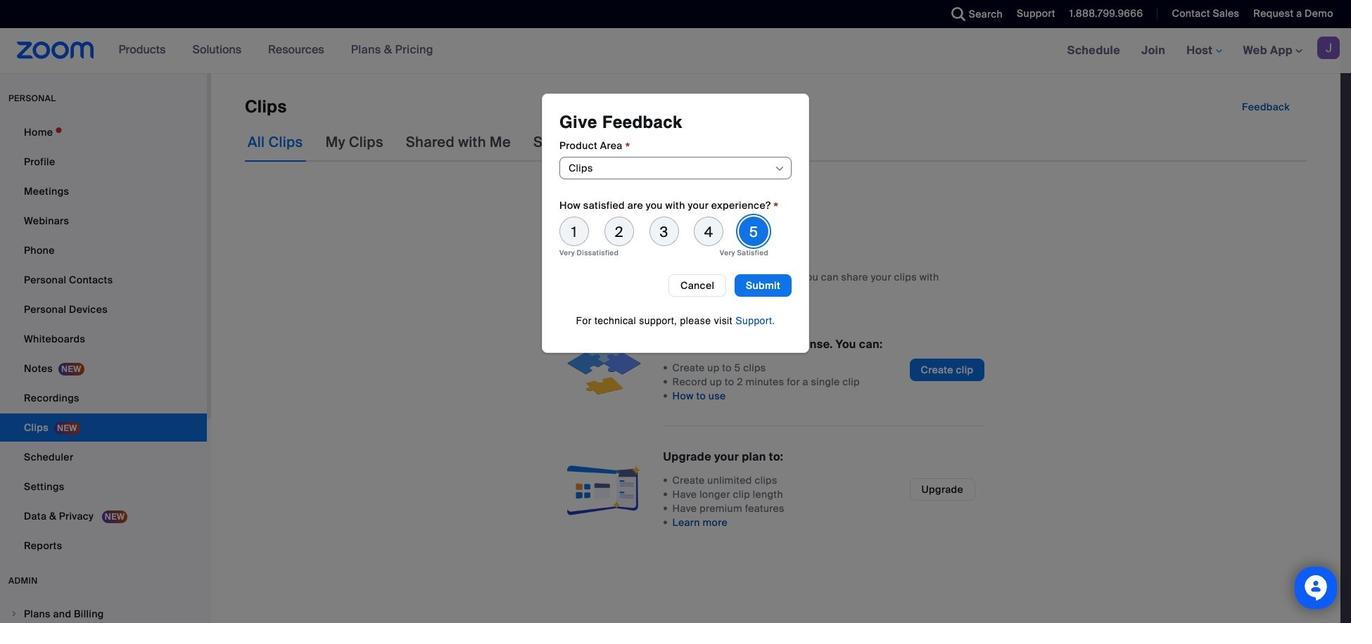 Task type: describe. For each thing, give the bounding box(es) containing it.
show options image
[[774, 163, 785, 174]]

1 very dissatisfied element
[[572, 224, 577, 241]]

tabs of clips tab list
[[245, 122, 756, 162]]

product information navigation
[[108, 28, 444, 73]]

4 tab from the left
[[531, 122, 587, 162]]

1 tab from the left
[[245, 122, 306, 162]]



Task type: locate. For each thing, give the bounding box(es) containing it.
2 tab from the left
[[323, 122, 386, 162]]

meetings navigation
[[1057, 28, 1351, 74]]

personal menu menu
[[0, 118, 207, 562]]

5 very satisfied element
[[749, 224, 758, 241]]

banner
[[0, 28, 1351, 74]]

3 tab from the left
[[403, 122, 514, 162]]

application
[[211, 96, 1341, 122]]

heading
[[559, 113, 683, 132]]

tab
[[245, 122, 306, 162], [323, 122, 386, 162], [403, 122, 514, 162], [531, 122, 587, 162], [604, 122, 647, 162]]

how satisfied are you with your experience? option group
[[559, 217, 769, 247]]

5 tab from the left
[[604, 122, 647, 162]]

dialog
[[542, 94, 809, 353]]



Task type: vqa. For each thing, say whether or not it's contained in the screenshot.
Alert
no



